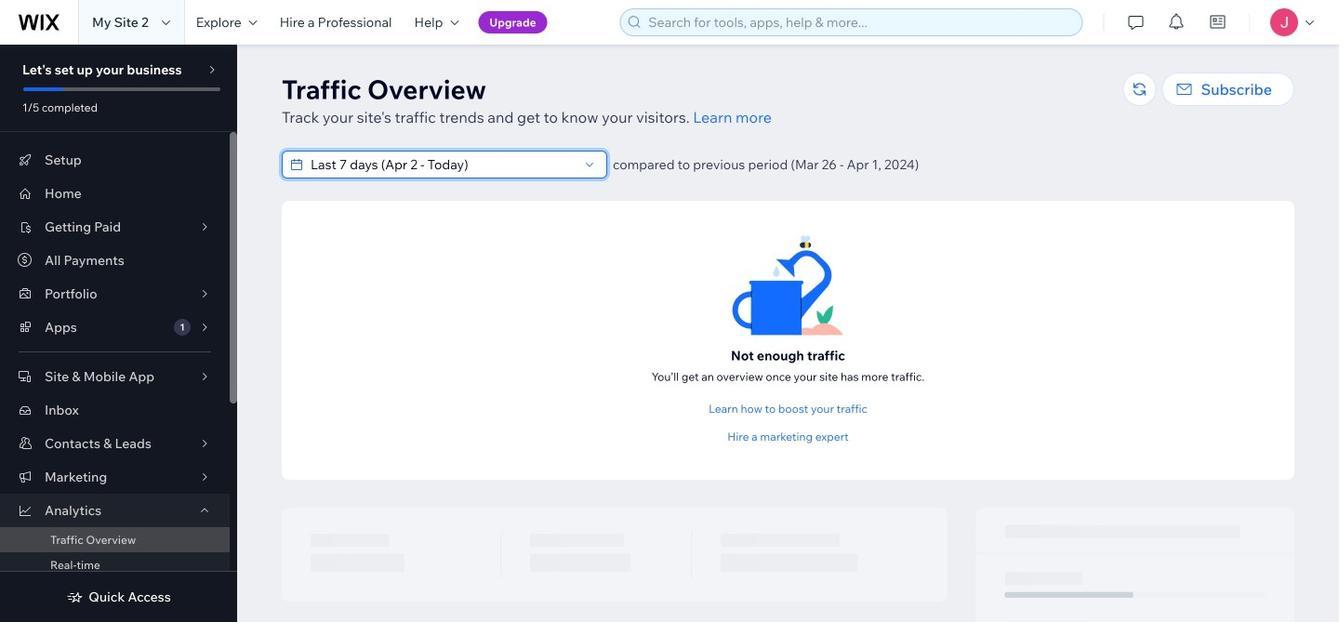 Task type: locate. For each thing, give the bounding box(es) containing it.
page skeleton image
[[282, 508, 1295, 622]]

sidebar element
[[0, 45, 237, 622]]

None field
[[305, 152, 579, 178]]



Task type: vqa. For each thing, say whether or not it's contained in the screenshot.
field
yes



Task type: describe. For each thing, give the bounding box(es) containing it.
Search for tools, apps, help & more... field
[[643, 9, 1076, 35]]



